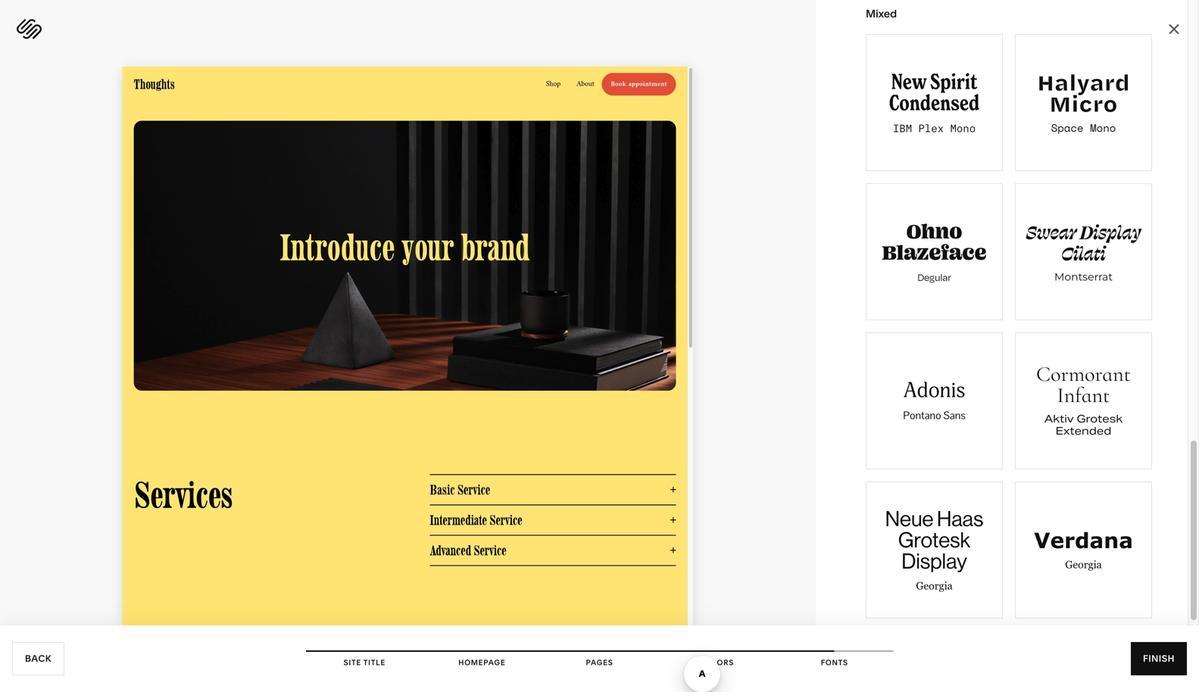 Task type: vqa. For each thing, say whether or not it's contained in the screenshot.


Task type: locate. For each thing, give the bounding box(es) containing it.
ibm
[[894, 120, 913, 135]]

0 vertical spatial display
[[1081, 218, 1142, 244]]

1 vertical spatial grotesk
[[899, 527, 971, 554]]

mixed
[[866, 7, 898, 20]]

site
[[344, 659, 362, 668]]

mono right the plex
[[951, 120, 976, 135]]

georgia inside verdana georgia
[[1066, 559, 1103, 571]]

cormorant
[[1037, 362, 1132, 387]]

homepage
[[459, 659, 506, 668]]

0 vertical spatial georgia
[[1066, 559, 1103, 571]]

condensed
[[890, 89, 980, 116]]

1 horizontal spatial grotesk
[[1077, 409, 1124, 432]]

1 mono from the left
[[951, 120, 976, 135]]

display
[[1081, 218, 1142, 244], [902, 548, 968, 575]]

montserrat
[[1055, 271, 1114, 284]]

0 horizontal spatial grotesk
[[899, 527, 971, 554]]

2 mono from the left
[[1091, 120, 1117, 136]]

georgia down verdana
[[1066, 559, 1103, 571]]

finish button
[[1132, 643, 1188, 676]]

None checkbox
[[1017, 35, 1152, 171], [867, 334, 1003, 469], [867, 483, 1003, 619], [1017, 35, 1152, 171], [867, 334, 1003, 469], [867, 483, 1003, 619]]

0 horizontal spatial display
[[902, 548, 968, 575]]

0 horizontal spatial georgia
[[917, 580, 953, 592]]

neue haas grotesk display georgia
[[886, 506, 984, 592]]

aktiv
[[1045, 409, 1075, 432]]

None checkbox
[[867, 35, 1003, 171], [867, 184, 1003, 320], [1017, 184, 1152, 320], [1017, 334, 1152, 469], [1017, 483, 1152, 619], [867, 35, 1003, 171], [867, 184, 1003, 320], [1017, 184, 1152, 320], [1017, 334, 1152, 469], [1017, 483, 1152, 619]]

georgia down neue
[[917, 580, 953, 592]]

micro
[[1050, 87, 1119, 119]]

mono down micro
[[1091, 120, 1117, 136]]

back button
[[12, 643, 64, 676]]

pages
[[586, 659, 614, 668]]

mono inside new spirit condensed ibm plex mono
[[951, 120, 976, 135]]

grotesk
[[1077, 409, 1124, 432], [899, 527, 971, 554]]

display up montserrat
[[1081, 218, 1142, 244]]

cormorant infant aktiv grotesk extended
[[1037, 362, 1132, 444]]

adonis pontano sans
[[904, 378, 966, 423]]

1 vertical spatial georgia
[[917, 580, 953, 592]]

0 vertical spatial grotesk
[[1077, 409, 1124, 432]]

spirit
[[931, 68, 978, 95]]

display down neue
[[902, 548, 968, 575]]

site title
[[344, 659, 386, 668]]

0 horizontal spatial mono
[[951, 120, 976, 135]]

1 horizontal spatial display
[[1081, 218, 1142, 244]]

cilati
[[1062, 240, 1107, 265]]

1 horizontal spatial georgia
[[1066, 559, 1103, 571]]

display inside swear display cilati montserrat
[[1081, 218, 1142, 244]]

extended
[[1056, 421, 1112, 444]]

georgia inside neue haas grotesk display georgia
[[917, 580, 953, 592]]

1 horizontal spatial mono
[[1091, 120, 1117, 136]]

fonts
[[821, 659, 849, 668]]

georgia
[[1066, 559, 1103, 571], [917, 580, 953, 592]]

1 vertical spatial display
[[902, 548, 968, 575]]

mono
[[951, 120, 976, 135], [1091, 120, 1117, 136]]

swear
[[1027, 218, 1078, 244]]

new
[[892, 68, 927, 95]]

grotesk inside cormorant infant aktiv grotesk extended
[[1077, 409, 1124, 432]]



Task type: describe. For each thing, give the bounding box(es) containing it.
swear display cilati montserrat
[[1027, 218, 1142, 284]]

verdana
[[1035, 528, 1134, 553]]

colors
[[701, 659, 735, 668]]

ohno blazeface degular
[[883, 218, 987, 284]]

verdana georgia
[[1035, 528, 1134, 571]]

blazeface
[[883, 239, 987, 265]]

halyard
[[1038, 66, 1131, 98]]

degular
[[918, 270, 952, 284]]

ohno
[[907, 218, 963, 244]]

halyard micro space mono
[[1038, 66, 1131, 136]]

new spirit condensed ibm plex mono
[[890, 68, 980, 135]]

grotesk inside neue haas grotesk display georgia
[[899, 527, 971, 554]]

mono inside halyard micro space mono
[[1091, 120, 1117, 136]]

sans
[[944, 409, 966, 423]]

neue
[[886, 506, 934, 533]]

pontano
[[904, 409, 942, 423]]

haas
[[938, 506, 984, 533]]

plex
[[919, 120, 945, 135]]

back
[[25, 654, 52, 665]]

display inside neue haas grotesk display georgia
[[902, 548, 968, 575]]

infant
[[1058, 383, 1111, 409]]

space
[[1052, 120, 1084, 136]]

adonis
[[904, 378, 966, 404]]

finish
[[1144, 654, 1176, 665]]

title
[[364, 659, 386, 668]]



